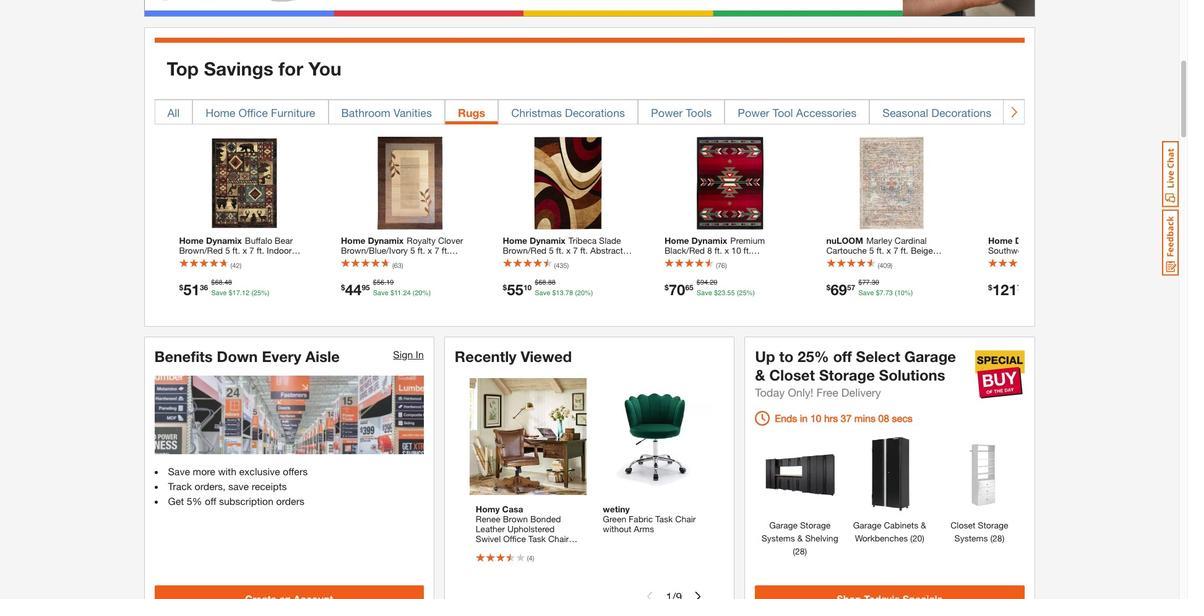 Task type: vqa. For each thing, say whether or not it's contained in the screenshot.
51 Indoor
yes



Task type: describe. For each thing, give the bounding box(es) containing it.
office inside "button"
[[239, 106, 268, 119]]

08
[[879, 412, 890, 424]]

x inside premium black/red 8 ft. x 10 ft. southwestern area rug
[[725, 245, 729, 256]]

solutions
[[879, 366, 946, 384]]

70
[[669, 281, 686, 298]]

55 inside $ 55 10 $ 68 . 88 save $ 13 . 78 ( 20 %)
[[507, 281, 524, 298]]

73
[[886, 289, 893, 297]]

garage storage systems & shelving product image image
[[762, 436, 839, 512]]

seasonal
[[883, 106, 929, 119]]

ends
[[775, 412, 798, 424]]

marley cardinal cartouche 5 ft. x 7 ft. beige traditional area rug image
[[846, 137, 939, 230]]

cabinets
[[884, 520, 919, 530]]

off inside save more with exclusive offers track orders, save receipts get 5% off subscription orders
[[205, 496, 216, 507]]

power tool accessories button
[[725, 99, 870, 124]]

) for ( 435 )
[[567, 261, 569, 269]]

) for ( 20 )
[[923, 533, 925, 543]]

power for power tools
[[651, 106, 683, 119]]

x for 51
[[243, 245, 247, 256]]

decorations for seasonal decorations
[[932, 106, 992, 119]]

you
[[309, 57, 342, 80]]

tribeca slade brown/red 5 ft. x 7 ft. abstract area rug
[[503, 235, 623, 266]]

9 ft. from the left
[[877, 245, 885, 256]]

%) for 44
[[423, 289, 431, 297]]

36
[[200, 283, 208, 292]]

4
[[529, 554, 533, 562]]

hrs
[[825, 412, 838, 424]]

decorations for christmas decorations
[[565, 106, 625, 119]]

home dynamix for 44
[[341, 235, 404, 246]]

in
[[800, 412, 808, 424]]

7 for 69
[[894, 245, 899, 256]]

bathroom vanities
[[341, 106, 432, 119]]

task inside 'homy casa renee brown bonded leather upholstered swivel office task chair with wood base'
[[529, 534, 546, 544]]

home dynamix for 51
[[179, 235, 242, 246]]

home for 70
[[665, 235, 689, 246]]

workbenches
[[855, 533, 908, 543]]

5 for 51
[[225, 245, 230, 256]]

furniture inside button
[[1067, 106, 1111, 119]]

76
[[718, 261, 726, 269]]

nuloom
[[827, 235, 864, 246]]

recently
[[455, 348, 517, 365]]

12
[[242, 289, 250, 297]]

sign in
[[393, 348, 424, 360]]

home dynamix for 70
[[665, 235, 728, 246]]

68 for 51
[[215, 279, 223, 287]]

to
[[780, 348, 794, 365]]

2 ft. from the left
[[257, 245, 264, 256]]

up
[[755, 348, 775, 365]]

( inside $ 69 57 $ 77 . 30 save $ 7 . 73 ( 10 %)
[[895, 289, 898, 297]]

orders
[[276, 496, 305, 507]]

home dynamix link
[[989, 235, 1120, 266]]

$ 51 36 $ 68 . 48 save $ 17 . 12 ( 25 %)
[[179, 279, 270, 298]]

beige
[[911, 245, 933, 256]]

home dynamix for 55
[[503, 235, 566, 246]]

abstract
[[591, 245, 623, 256]]

37
[[841, 412, 852, 424]]

homy
[[476, 504, 500, 515]]

off inside up to 25% off select garage & closet storage solutions today only! free delivery
[[834, 348, 852, 365]]

42
[[232, 261, 240, 269]]

save inside save more with exclusive offers track orders, save receipts get 5% off subscription orders
[[168, 466, 190, 478]]

leather
[[476, 524, 505, 534]]

( inside the $ 44 95 $ 56 . 19 save $ 11 . 24 ( 20 %)
[[413, 289, 415, 297]]

7 for 55
[[573, 245, 578, 256]]

power tools
[[651, 106, 712, 119]]

%) for 69
[[905, 289, 913, 297]]

( inside $ 70 65 $ 94 . 20 save $ 23 . 55 ( 25 %)
[[737, 289, 739, 297]]

) for ( 76 )
[[726, 261, 727, 269]]

area for 51
[[179, 255, 197, 266]]

8 ft. from the left
[[744, 245, 752, 256]]

5 dynamix from the left
[[1016, 235, 1051, 246]]

1 horizontal spatial 28
[[993, 533, 1003, 543]]

every
[[262, 348, 301, 365]]

closet inside closet storage systems
[[951, 520, 976, 530]]

home up 121
[[989, 235, 1013, 246]]

rug inside premium black/red 8 ft. x 10 ft. southwestern area rug
[[741, 255, 757, 266]]

dynamix for 51
[[206, 235, 242, 246]]

10 ft. from the left
[[901, 245, 909, 256]]

live chat image
[[1163, 141, 1179, 207]]

wetiny
[[603, 504, 630, 515]]

68 for 55
[[539, 279, 546, 287]]

$ 121 71
[[989, 281, 1026, 298]]

tribeca slade brown/red 5 ft. x 7 ft. abstract area rug image
[[522, 137, 615, 230]]

this is the first slide image
[[645, 592, 655, 599]]

all
[[167, 106, 180, 119]]

7 ft. from the left
[[715, 245, 723, 256]]

%) for 70
[[747, 289, 755, 297]]

%) for 51
[[261, 289, 270, 297]]

bedroom furniture button
[[1005, 99, 1124, 124]]

subscription
[[219, 496, 274, 507]]

closet storage systems
[[951, 520, 1009, 543]]

power for power tool accessories
[[738, 106, 770, 119]]

55 inside $ 70 65 $ 94 . 20 save $ 23 . 55 ( 25 %)
[[728, 289, 735, 297]]

vanities
[[394, 106, 432, 119]]

office inside 'homy casa renee brown bonded leather upholstered swivel office task chair with wood base'
[[503, 534, 526, 544]]

dynamix for 44
[[368, 235, 404, 246]]

marley cardinal cartouche 5 ft. x 7 ft. beige traditional area rug
[[827, 235, 933, 266]]

indoor for 51
[[267, 245, 292, 256]]

buffalo
[[245, 235, 272, 246]]

( inside garage storage systems & shelving ( 28 )
[[793, 546, 795, 556]]

24
[[403, 289, 411, 297]]

ends in 10 hrs 37 mins 08 secs
[[775, 412, 913, 424]]

tribeca
[[569, 235, 597, 246]]

garage inside up to 25% off select garage & closet storage solutions today only! free delivery
[[905, 348, 957, 365]]

4 ft. from the left
[[442, 245, 450, 256]]

3 ft. from the left
[[418, 245, 425, 256]]

garage cabinets & workbenches product image image
[[852, 436, 929, 512]]

area for 55
[[503, 255, 521, 266]]

without
[[603, 524, 632, 534]]

) for ( 63 )
[[402, 261, 403, 269]]

storage for garage storage systems & shelving ( 28 )
[[800, 520, 831, 530]]

brown/red for 51
[[179, 245, 223, 256]]

( 435 )
[[554, 261, 569, 269]]

top savings for you
[[167, 57, 342, 80]]

( inside $ 51 36 $ 68 . 48 save $ 17 . 12 ( 25 %)
[[251, 289, 254, 297]]

rug for 51
[[199, 255, 215, 266]]

systems for closet
[[955, 533, 988, 543]]

benefits down every aisle
[[154, 348, 340, 365]]

bathroom vanities button
[[328, 99, 445, 124]]

& inside garage cabinets & workbenches
[[921, 520, 927, 530]]

brown/blue/ivory
[[341, 245, 408, 256]]

sign in link
[[393, 348, 424, 360]]

home office furniture
[[206, 106, 315, 119]]

all button
[[154, 99, 193, 124]]

5 for 55
[[549, 245, 554, 256]]

traditional
[[827, 255, 867, 266]]

63
[[394, 261, 402, 269]]

7 for 44
[[435, 245, 440, 256]]

select
[[856, 348, 901, 365]]

chair inside 'homy casa renee brown bonded leather upholstered swivel office task chair with wood base'
[[549, 534, 569, 544]]

storage for closet storage systems
[[978, 520, 1009, 530]]

buffalo southwest brown/red 8 ft. x 10 ft. indoor area rug image
[[1008, 137, 1101, 230]]

black/red
[[665, 245, 705, 256]]

tools
[[686, 106, 712, 119]]

save
[[228, 481, 249, 492]]

closet storage systems product image image
[[942, 436, 1018, 512]]

accessories
[[797, 106, 857, 119]]

$ 69 57 $ 77 . 30 save $ 7 . 73 ( 10 %)
[[827, 279, 913, 298]]

& inside garage storage systems & shelving ( 28 )
[[798, 533, 803, 543]]

premium
[[731, 235, 765, 246]]

sign in card banner image
[[154, 376, 424, 455]]

95
[[362, 283, 370, 292]]

94
[[701, 279, 708, 287]]

save more with exclusive offers track orders, save receipts get 5% off subscription orders
[[168, 466, 308, 507]]

121
[[993, 281, 1018, 298]]

home for 51
[[179, 235, 204, 246]]

) for ( 28 )
[[1003, 533, 1005, 543]]

20 inside $ 55 10 $ 68 . 88 save $ 13 . 78 ( 20 %)
[[578, 289, 585, 297]]

next slide image
[[693, 592, 703, 599]]

rug inside marley cardinal cartouche 5 ft. x 7 ft. beige traditional area rug
[[889, 255, 905, 266]]

( 409 )
[[878, 261, 893, 269]]

bathroom
[[341, 106, 391, 119]]

435
[[556, 261, 567, 269]]

home for 55
[[503, 235, 528, 246]]

71
[[1018, 283, 1026, 292]]

tool
[[773, 106, 793, 119]]

wood
[[494, 544, 517, 554]]



Task type: locate. For each thing, give the bounding box(es) containing it.
5%
[[187, 496, 202, 507]]

0 horizontal spatial 28
[[795, 546, 805, 556]]

3 dynamix from the left
[[530, 235, 566, 246]]

7
[[250, 245, 254, 256], [435, 245, 440, 256], [573, 245, 578, 256], [894, 245, 899, 256], [880, 289, 884, 297]]

1 vertical spatial with
[[476, 544, 492, 554]]

home dynamix up ( 42 ) at left
[[179, 235, 242, 246]]

$ inside $ 121 71
[[989, 283, 993, 292]]

5 x from the left
[[887, 245, 892, 256]]

off right 25% at the right bottom
[[834, 348, 852, 365]]

( 28 )
[[988, 533, 1005, 543]]

rug for 55
[[523, 255, 539, 266]]

68 left 88
[[539, 279, 546, 287]]

power tool accessories
[[738, 106, 857, 119]]

1 horizontal spatial garage
[[854, 520, 882, 530]]

3 area from the left
[[503, 255, 521, 266]]

0 horizontal spatial with
[[218, 466, 237, 478]]

storage up "free delivery"
[[819, 366, 875, 384]]

furniture down for
[[271, 106, 315, 119]]

55 left 88
[[507, 281, 524, 298]]

%) inside the $ 44 95 $ 56 . 19 save $ 11 . 24 ( 20 %)
[[423, 289, 431, 297]]

6 ft. from the left
[[581, 245, 588, 256]]

brown/red up $ 55 10 $ 68 . 88 save $ 13 . 78 ( 20 %)
[[503, 245, 547, 256]]

1 horizontal spatial 55
[[728, 289, 735, 297]]

0 horizontal spatial chair
[[549, 534, 569, 544]]

ft.
[[233, 245, 240, 256], [257, 245, 264, 256], [418, 245, 425, 256], [442, 245, 450, 256], [556, 245, 564, 256], [581, 245, 588, 256], [715, 245, 723, 256], [744, 245, 752, 256], [877, 245, 885, 256], [901, 245, 909, 256]]

arms
[[634, 524, 654, 534]]

area inside royalty clover brown/blue/ivory 5 ft. x 7 ft. indoor area rug
[[369, 255, 386, 266]]

8
[[708, 245, 712, 256]]

rug
[[199, 255, 215, 266], [389, 255, 404, 266], [523, 255, 539, 266], [741, 255, 757, 266], [889, 255, 905, 266]]

closet inside up to 25% off select garage & closet storage solutions today only! free delivery
[[770, 366, 815, 384]]

rug for 44
[[389, 255, 404, 266]]

) for ( 409 )
[[891, 261, 893, 269]]

11
[[394, 289, 401, 297]]

1 %) from the left
[[261, 289, 270, 297]]

20
[[710, 279, 718, 287], [415, 289, 423, 297], [578, 289, 585, 297], [913, 533, 923, 543]]

royalty clover brown/blue/ivory 5 ft. x 7 ft. indoor area rug image
[[360, 137, 453, 230]]

decorations right christmas
[[565, 106, 625, 119]]

0 horizontal spatial garage
[[770, 520, 798, 530]]

brown/red inside buffalo bear brown/red 5 ft. x 7 ft. indoor area rug
[[179, 245, 223, 256]]

rug inside tribeca slade brown/red 5 ft. x 7 ft. abstract area rug
[[523, 255, 539, 266]]

%) for 55
[[585, 289, 593, 297]]

5 inside royalty clover brown/blue/ivory 5 ft. x 7 ft. indoor area rug
[[410, 245, 415, 256]]

with inside 'homy casa renee brown bonded leather upholstered swivel office task chair with wood base'
[[476, 544, 492, 554]]

25 for 51
[[254, 289, 261, 297]]

home for 44
[[341, 235, 366, 246]]

save down the '56'
[[373, 289, 389, 297]]

save for 51
[[211, 289, 227, 297]]

save for 70
[[697, 289, 712, 297]]

dynamix up ( 63 )
[[368, 235, 404, 246]]

4 rug from the left
[[741, 255, 757, 266]]

area up $ 55 10 $ 68 . 88 save $ 13 . 78 ( 20 %)
[[503, 255, 521, 266]]

5 inside tribeca slade brown/red 5 ft. x 7 ft. abstract area rug
[[549, 245, 554, 256]]

systems right ( 20 )
[[955, 533, 988, 543]]

rug inside buffalo bear brown/red 5 ft. x 7 ft. indoor area rug
[[199, 255, 215, 266]]

benefits
[[154, 348, 213, 365]]

2 power from the left
[[738, 106, 770, 119]]

clover
[[438, 235, 463, 246]]

save
[[211, 289, 227, 297], [373, 289, 389, 297], [535, 289, 551, 297], [697, 289, 712, 297], [859, 289, 874, 297], [168, 466, 190, 478]]

home dynamix up ( 63 )
[[341, 235, 404, 246]]

next arrow image
[[1009, 106, 1019, 118]]

fabric
[[629, 514, 653, 524]]

save up the track
[[168, 466, 190, 478]]

2 dynamix from the left
[[368, 235, 404, 246]]

area inside buffalo bear brown/red 5 ft. x 7 ft. indoor area rug
[[179, 255, 197, 266]]

$ 55 10 $ 68 . 88 save $ 13 . 78 ( 20 %)
[[503, 279, 593, 298]]

2 rug from the left
[[389, 255, 404, 266]]

10 right the in
[[811, 412, 822, 424]]

) for ( 4 )
[[533, 554, 534, 562]]

x for 69
[[887, 245, 892, 256]]

1 horizontal spatial &
[[798, 533, 803, 543]]

off
[[834, 348, 852, 365], [205, 496, 216, 507]]

5 home dynamix from the left
[[989, 235, 1051, 246]]

%) right the 12
[[261, 289, 270, 297]]

special buy logo image
[[975, 350, 1025, 399]]

( 20 )
[[908, 533, 925, 543]]

1 vertical spatial 28
[[795, 546, 805, 556]]

rug up 36
[[199, 255, 215, 266]]

storage inside garage storage systems & shelving ( 28 )
[[800, 520, 831, 530]]

rug down cardinal
[[889, 255, 905, 266]]

3 x from the left
[[566, 245, 571, 256]]

2 5 from the left
[[410, 245, 415, 256]]

5 up 48
[[225, 245, 230, 256]]

0 horizontal spatial 55
[[507, 281, 524, 298]]

furniture inside "button"
[[271, 106, 315, 119]]

1 horizontal spatial closet
[[951, 520, 976, 530]]

viewed
[[521, 348, 572, 365]]

4 dynamix from the left
[[692, 235, 728, 246]]

0 horizontal spatial decorations
[[565, 106, 625, 119]]

dynamix up the 42
[[206, 235, 242, 246]]

office down top savings for you
[[239, 106, 268, 119]]

indoor inside royalty clover brown/blue/ivory 5 ft. x 7 ft. indoor area rug
[[341, 255, 366, 266]]

renee brown bonded leather upholstered swivel office task chair with wood base image
[[470, 378, 587, 495]]

task up ( 4 )
[[529, 534, 546, 544]]

storage up ( 28 )
[[978, 520, 1009, 530]]

) for ( 42 )
[[240, 261, 241, 269]]

5 for 44
[[410, 245, 415, 256]]

1 horizontal spatial 25
[[739, 289, 747, 297]]

home dynamix up 'southwestern' at top right
[[665, 235, 728, 246]]

task right arms
[[656, 514, 673, 524]]

systems left shelving
[[762, 533, 795, 543]]

shelving
[[806, 533, 839, 543]]

1 brown/red from the left
[[179, 245, 223, 256]]

5 ft. from the left
[[556, 245, 564, 256]]

57
[[847, 283, 856, 292]]

premium black/red 8 ft. x 10 ft. southwestern area rug
[[665, 235, 765, 266]]

power left tools
[[651, 106, 683, 119]]

5 inside marley cardinal cartouche 5 ft. x 7 ft. beige traditional area rug
[[870, 245, 874, 256]]

1 horizontal spatial chair
[[676, 514, 696, 524]]

1 horizontal spatial power
[[738, 106, 770, 119]]

1 horizontal spatial systems
[[955, 533, 988, 543]]

%) right 23
[[747, 289, 755, 297]]

1 decorations from the left
[[565, 106, 625, 119]]

20 right the 24
[[415, 289, 423, 297]]

1 vertical spatial &
[[921, 520, 927, 530]]

1 horizontal spatial furniture
[[1067, 106, 1111, 119]]

1 vertical spatial off
[[205, 496, 216, 507]]

0 horizontal spatial furniture
[[271, 106, 315, 119]]

%) right the 24
[[423, 289, 431, 297]]

systems inside garage storage systems & shelving ( 28 )
[[762, 533, 795, 543]]

) inside garage storage systems & shelving ( 28 )
[[805, 546, 807, 556]]

2 horizontal spatial garage
[[905, 348, 957, 365]]

save inside $ 51 36 $ 68 . 48 save $ 17 . 12 ( 25 %)
[[211, 289, 227, 297]]

top
[[167, 57, 199, 80]]

x inside buffalo bear brown/red 5 ft. x 7 ft. indoor area rug
[[243, 245, 247, 256]]

2 vertical spatial &
[[798, 533, 803, 543]]

10 inside premium black/red 8 ft. x 10 ft. southwestern area rug
[[732, 245, 742, 256]]

garage down garage storage systems & shelving product image
[[770, 520, 798, 530]]

5 right the cartouche
[[870, 245, 874, 256]]

chair
[[676, 514, 696, 524], [549, 534, 569, 544]]

$ 70 65 $ 94 . 20 save $ 23 . 55 ( 25 %)
[[665, 279, 755, 298]]

3 %) from the left
[[585, 289, 593, 297]]

area for 44
[[369, 255, 386, 266]]

2 systems from the left
[[955, 533, 988, 543]]

1 x from the left
[[243, 245, 247, 256]]

28 inside garage storage systems & shelving ( 28 )
[[795, 546, 805, 556]]

power inside button
[[651, 106, 683, 119]]

1 5 from the left
[[225, 245, 230, 256]]

royalty clover brown/blue/ivory 5 ft. x 7 ft. indoor area rug
[[341, 235, 463, 266]]

home inside "button"
[[206, 106, 236, 119]]

down
[[217, 348, 258, 365]]

exclusive
[[239, 466, 280, 478]]

2 home dynamix from the left
[[341, 235, 404, 246]]

premium black/red 8 ft. x 10 ft. southwestern area rug image
[[684, 137, 777, 230]]

5 rug from the left
[[889, 255, 905, 266]]

7 inside royalty clover brown/blue/ivory 5 ft. x 7 ft. indoor area rug
[[435, 245, 440, 256]]

0 horizontal spatial brown/red
[[179, 245, 223, 256]]

%) right "78"
[[585, 289, 593, 297]]

1 68 from the left
[[215, 279, 223, 287]]

garage inside garage storage systems & shelving ( 28 )
[[770, 520, 798, 530]]

1 home dynamix from the left
[[179, 235, 242, 246]]

30
[[872, 279, 880, 287]]

bear
[[275, 235, 293, 246]]

& down up
[[755, 366, 766, 384]]

1 area from the left
[[179, 255, 197, 266]]

save inside $ 70 65 $ 94 . 20 save $ 23 . 55 ( 25 %)
[[697, 289, 712, 297]]

chair down bonded on the left
[[549, 534, 569, 544]]

off down orders, in the bottom of the page
[[205, 496, 216, 507]]

5
[[225, 245, 230, 256], [410, 245, 415, 256], [549, 245, 554, 256], [870, 245, 874, 256]]

storage inside up to 25% off select garage & closet storage solutions today only! free delivery
[[819, 366, 875, 384]]

brown/red for 55
[[503, 245, 547, 256]]

power inside button
[[738, 106, 770, 119]]

3 5 from the left
[[549, 245, 554, 256]]

task
[[656, 514, 673, 524], [529, 534, 546, 544]]

closet up today only!
[[770, 366, 815, 384]]

casa
[[502, 504, 523, 515]]

68 inside $ 55 10 $ 68 . 88 save $ 13 . 78 ( 20 %)
[[539, 279, 546, 287]]

save down 88
[[535, 289, 551, 297]]

seasonal decorations
[[883, 106, 992, 119]]

%) inside $ 55 10 $ 68 . 88 save $ 13 . 78 ( 20 %)
[[585, 289, 593, 297]]

x for 44
[[428, 245, 432, 256]]

0 horizontal spatial power
[[651, 106, 683, 119]]

1 horizontal spatial decorations
[[932, 106, 992, 119]]

%) right 73
[[905, 289, 913, 297]]

20 right the 94
[[710, 279, 718, 287]]

garage up workbenches
[[854, 520, 882, 530]]

systems for garage
[[762, 533, 795, 543]]

1 furniture from the left
[[271, 106, 315, 119]]

buffalo bear brown/red 5 ft. x 7 ft. indoor area rug image
[[198, 137, 291, 230]]

2 x from the left
[[428, 245, 432, 256]]

20 right "78"
[[578, 289, 585, 297]]

0 horizontal spatial indoor
[[267, 245, 292, 256]]

4 %) from the left
[[747, 289, 755, 297]]

garage up solutions
[[905, 348, 957, 365]]

1 rug from the left
[[199, 255, 215, 266]]

(
[[231, 261, 232, 269], [393, 261, 394, 269], [554, 261, 556, 269], [716, 261, 718, 269], [878, 261, 880, 269], [251, 289, 254, 297], [413, 289, 415, 297], [575, 289, 578, 297], [737, 289, 739, 297], [895, 289, 898, 297], [911, 533, 913, 543], [991, 533, 993, 543], [793, 546, 795, 556], [527, 554, 529, 562]]

with down leather on the left of page
[[476, 544, 492, 554]]

( 76 )
[[716, 261, 727, 269]]

1 vertical spatial office
[[503, 534, 526, 544]]

5 for 69
[[870, 245, 874, 256]]

3 rug from the left
[[523, 255, 539, 266]]

x
[[243, 245, 247, 256], [428, 245, 432, 256], [566, 245, 571, 256], [725, 245, 729, 256], [887, 245, 892, 256]]

area inside premium black/red 8 ft. x 10 ft. southwestern area rug
[[721, 255, 739, 266]]

chair inside wetiny green fabric task chair without arms
[[676, 514, 696, 524]]

2 area from the left
[[369, 255, 386, 266]]

area right 8
[[721, 255, 739, 266]]

7 inside marley cardinal cartouche 5 ft. x 7 ft. beige traditional area rug
[[894, 245, 899, 256]]

2 decorations from the left
[[932, 106, 992, 119]]

1 horizontal spatial indoor
[[341, 255, 366, 266]]

10 inside $ 55 10 $ 68 . 88 save $ 13 . 78 ( 20 %)
[[524, 283, 532, 292]]

save for 69
[[859, 289, 874, 297]]

7 for 51
[[250, 245, 254, 256]]

0 horizontal spatial office
[[239, 106, 268, 119]]

dynamix up ( 435 )
[[530, 235, 566, 246]]

78
[[566, 289, 573, 297]]

5 inside buffalo bear brown/red 5 ft. x 7 ft. indoor area rug
[[225, 245, 230, 256]]

1 horizontal spatial task
[[656, 514, 673, 524]]

0 horizontal spatial &
[[755, 366, 766, 384]]

4 x from the left
[[725, 245, 729, 256]]

area up the 51
[[179, 255, 197, 266]]

area inside tribeca slade brown/red 5 ft. x 7 ft. abstract area rug
[[503, 255, 521, 266]]

mins
[[855, 412, 876, 424]]

1 horizontal spatial with
[[476, 544, 492, 554]]

indoor for 44
[[341, 255, 366, 266]]

& inside up to 25% off select garage & closet storage solutions today only! free delivery
[[755, 366, 766, 384]]

furniture right bedroom
[[1067, 106, 1111, 119]]

green fabric task chair without arms image
[[597, 378, 714, 495]]

25 for 70
[[739, 289, 747, 297]]

0 vertical spatial off
[[834, 348, 852, 365]]

19
[[386, 279, 394, 287]]

cartouche
[[827, 245, 867, 256]]

x inside tribeca slade brown/red 5 ft. x 7 ft. abstract area rug
[[566, 245, 571, 256]]

rug left 435
[[523, 255, 539, 266]]

home up 'southwestern' at top right
[[665, 235, 689, 246]]

storage up shelving
[[800, 520, 831, 530]]

0 horizontal spatial 68
[[215, 279, 223, 287]]

5 area from the left
[[869, 255, 887, 266]]

44
[[345, 281, 362, 298]]

x inside marley cardinal cartouche 5 ft. x 7 ft. beige traditional area rug
[[887, 245, 892, 256]]

1 vertical spatial task
[[529, 534, 546, 544]]

garage inside garage cabinets & workbenches
[[854, 520, 882, 530]]

save down the 94
[[697, 289, 712, 297]]

0 vertical spatial 28
[[993, 533, 1003, 543]]

brown/red
[[179, 245, 223, 256], [503, 245, 547, 256]]

4 5 from the left
[[870, 245, 874, 256]]

home up 36
[[179, 235, 204, 246]]

1 horizontal spatial office
[[503, 534, 526, 544]]

in
[[416, 348, 424, 360]]

25 inside $ 51 36 $ 68 . 48 save $ 17 . 12 ( 25 %)
[[254, 289, 261, 297]]

& up ( 20 )
[[921, 520, 927, 530]]

2 25 from the left
[[739, 289, 747, 297]]

with inside save more with exclusive offers track orders, save receipts get 5% off subscription orders
[[218, 466, 237, 478]]

2 brown/red from the left
[[503, 245, 547, 256]]

save inside $ 55 10 $ 68 . 88 save $ 13 . 78 ( 20 %)
[[535, 289, 551, 297]]

23
[[718, 289, 726, 297]]

green
[[603, 514, 627, 524]]

2 horizontal spatial &
[[921, 520, 927, 530]]

0 horizontal spatial off
[[205, 496, 216, 507]]

office down the brown
[[503, 534, 526, 544]]

home up $ 55 10 $ 68 . 88 save $ 13 . 78 ( 20 %)
[[503, 235, 528, 246]]

indoor inside buffalo bear brown/red 5 ft. x 7 ft. indoor area rug
[[267, 245, 292, 256]]

base
[[519, 544, 539, 554]]

home dynamix up ( 435 )
[[503, 235, 566, 246]]

68 inside $ 51 36 $ 68 . 48 save $ 17 . 12 ( 25 %)
[[215, 279, 223, 287]]

save inside the $ 44 95 $ 56 . 19 save $ 11 . 24 ( 20 %)
[[373, 289, 389, 297]]

task inside wetiny green fabric task chair without arms
[[656, 514, 673, 524]]

0 vertical spatial with
[[218, 466, 237, 478]]

rug up 19
[[389, 255, 404, 266]]

systems inside closet storage systems
[[955, 533, 988, 543]]

closet down closet storage systems product image
[[951, 520, 976, 530]]

bedroom furniture
[[1018, 106, 1111, 119]]

25 inside $ 70 65 $ 94 . 20 save $ 23 . 55 ( 25 %)
[[739, 289, 747, 297]]

x inside royalty clover brown/blue/ivory 5 ft. x 7 ft. indoor area rug
[[428, 245, 432, 256]]

1 horizontal spatial brown/red
[[503, 245, 547, 256]]

brown
[[503, 514, 528, 524]]

decorations left next arrow image
[[932, 106, 992, 119]]

0 vertical spatial closet
[[770, 366, 815, 384]]

10 right 73
[[898, 289, 905, 297]]

slade
[[599, 235, 621, 246]]

7 inside tribeca slade brown/red 5 ft. x 7 ft. abstract area rug
[[573, 245, 578, 256]]

area inside marley cardinal cartouche 5 ft. x 7 ft. beige traditional area rug
[[869, 255, 887, 266]]

wetiny green fabric task chair without arms
[[603, 504, 696, 534]]

1 horizontal spatial 68
[[539, 279, 546, 287]]

1 vertical spatial chair
[[549, 534, 569, 544]]

0 vertical spatial chair
[[676, 514, 696, 524]]

10 right 8
[[732, 245, 742, 256]]

buffalo bear brown/red 5 ft. x 7 ft. indoor area rug
[[179, 235, 293, 266]]

7 inside $ 69 57 $ 77 . 30 save $ 7 . 73 ( 10 %)
[[880, 289, 884, 297]]

sign
[[393, 348, 413, 360]]

recently viewed
[[455, 348, 572, 365]]

20 down cabinets
[[913, 533, 923, 543]]

%) inside $ 69 57 $ 77 . 30 save $ 7 . 73 ( 10 %)
[[905, 289, 913, 297]]

dynamix up 'southwestern' at top right
[[692, 235, 728, 246]]

3 home dynamix from the left
[[503, 235, 566, 246]]

save down 77
[[859, 289, 874, 297]]

rug inside royalty clover brown/blue/ivory 5 ft. x 7 ft. indoor area rug
[[389, 255, 404, 266]]

0 vertical spatial office
[[239, 106, 268, 119]]

with up save
[[218, 466, 237, 478]]

4 area from the left
[[721, 255, 739, 266]]

garage for garage storage systems & shelving ( 28 )
[[770, 520, 798, 530]]

storage inside closet storage systems
[[978, 520, 1009, 530]]

dynamix for 55
[[530, 235, 566, 246]]

area left ( 63 )
[[369, 255, 386, 266]]

0 vertical spatial task
[[656, 514, 673, 524]]

2 furniture from the left
[[1067, 106, 1111, 119]]

home dynamix up 71
[[989, 235, 1051, 246]]

68 left 48
[[215, 279, 223, 287]]

power left tool
[[738, 106, 770, 119]]

25 right the 12
[[254, 289, 261, 297]]

0 horizontal spatial 25
[[254, 289, 261, 297]]

& left shelving
[[798, 533, 803, 543]]

christmas decorations
[[512, 106, 625, 119]]

20 inside the $ 44 95 $ 56 . 19 save $ 11 . 24 ( 20 %)
[[415, 289, 423, 297]]

)
[[240, 261, 241, 269], [402, 261, 403, 269], [567, 261, 569, 269], [726, 261, 727, 269], [891, 261, 893, 269], [923, 533, 925, 543], [1003, 533, 1005, 543], [805, 546, 807, 556], [533, 554, 534, 562]]

marley
[[867, 235, 893, 246]]

x for 55
[[566, 245, 571, 256]]

55 right 23
[[728, 289, 735, 297]]

25%
[[798, 348, 829, 365]]

power
[[651, 106, 683, 119], [738, 106, 770, 119]]

1 power from the left
[[651, 106, 683, 119]]

closet
[[770, 366, 815, 384], [951, 520, 976, 530]]

rug down premium
[[741, 255, 757, 266]]

25
[[254, 289, 261, 297], [739, 289, 747, 297]]

home right all
[[206, 106, 236, 119]]

area down marley
[[869, 255, 887, 266]]

save for 55
[[535, 289, 551, 297]]

offers
[[283, 466, 308, 478]]

save inside $ 69 57 $ 77 . 30 save $ 7 . 73 ( 10 %)
[[859, 289, 874, 297]]

decorations
[[565, 106, 625, 119], [932, 106, 992, 119]]

1 vertical spatial closet
[[951, 520, 976, 530]]

feedback link image
[[1163, 209, 1179, 276]]

save for 44
[[373, 289, 389, 297]]

brown/red inside tribeca slade brown/red 5 ft. x 7 ft. abstract area rug
[[503, 245, 547, 256]]

( inside $ 55 10 $ 68 . 88 save $ 13 . 78 ( 20 %)
[[575, 289, 578, 297]]

5 up 88
[[549, 245, 554, 256]]

up to 25% off select garage & closet storage solutions today only! free delivery
[[755, 348, 957, 399]]

0 horizontal spatial closet
[[770, 366, 815, 384]]

7 inside buffalo bear brown/red 5 ft. x 7 ft. indoor area rug
[[250, 245, 254, 256]]

5 right 'brown/blue/ivory'
[[410, 245, 415, 256]]

1 ft. from the left
[[233, 245, 240, 256]]

1 25 from the left
[[254, 289, 261, 297]]

10 left 88
[[524, 283, 532, 292]]

%) inside $ 70 65 $ 94 . 20 save $ 23 . 55 ( 25 %)
[[747, 289, 755, 297]]

garage for garage cabinets & workbenches
[[854, 520, 882, 530]]

decorations inside christmas decorations button
[[565, 106, 625, 119]]

5 %) from the left
[[905, 289, 913, 297]]

1 systems from the left
[[762, 533, 795, 543]]

brown/red up 36
[[179, 245, 223, 256]]

southwestern
[[665, 255, 719, 266]]

4 home dynamix from the left
[[665, 235, 728, 246]]

chair right arms
[[676, 514, 696, 524]]

1 horizontal spatial off
[[834, 348, 852, 365]]

2 68 from the left
[[539, 279, 546, 287]]

garage storage systems & shelving ( 28 )
[[762, 520, 839, 556]]

furniture
[[271, 106, 315, 119], [1067, 106, 1111, 119]]

0 vertical spatial &
[[755, 366, 766, 384]]

10 inside $ 69 57 $ 77 . 30 save $ 7 . 73 ( 10 %)
[[898, 289, 905, 297]]

dynamix up 71
[[1016, 235, 1051, 246]]

0 horizontal spatial task
[[529, 534, 546, 544]]

25 right 23
[[739, 289, 747, 297]]

garage cabinets & workbenches
[[854, 520, 927, 543]]

( 63 )
[[393, 261, 403, 269]]

2 %) from the left
[[423, 289, 431, 297]]

1 dynamix from the left
[[206, 235, 242, 246]]

rugs button
[[445, 99, 499, 124]]

20 inside $ 70 65 $ 94 . 20 save $ 23 . 55 ( 25 %)
[[710, 279, 718, 287]]

%) inside $ 51 36 $ 68 . 48 save $ 17 . 12 ( 25 %)
[[261, 289, 270, 297]]

dynamix for 70
[[692, 235, 728, 246]]

0 horizontal spatial systems
[[762, 533, 795, 543]]

decorations inside seasonal decorations button
[[932, 106, 992, 119]]

home up '95'
[[341, 235, 366, 246]]

save down 48
[[211, 289, 227, 297]]



